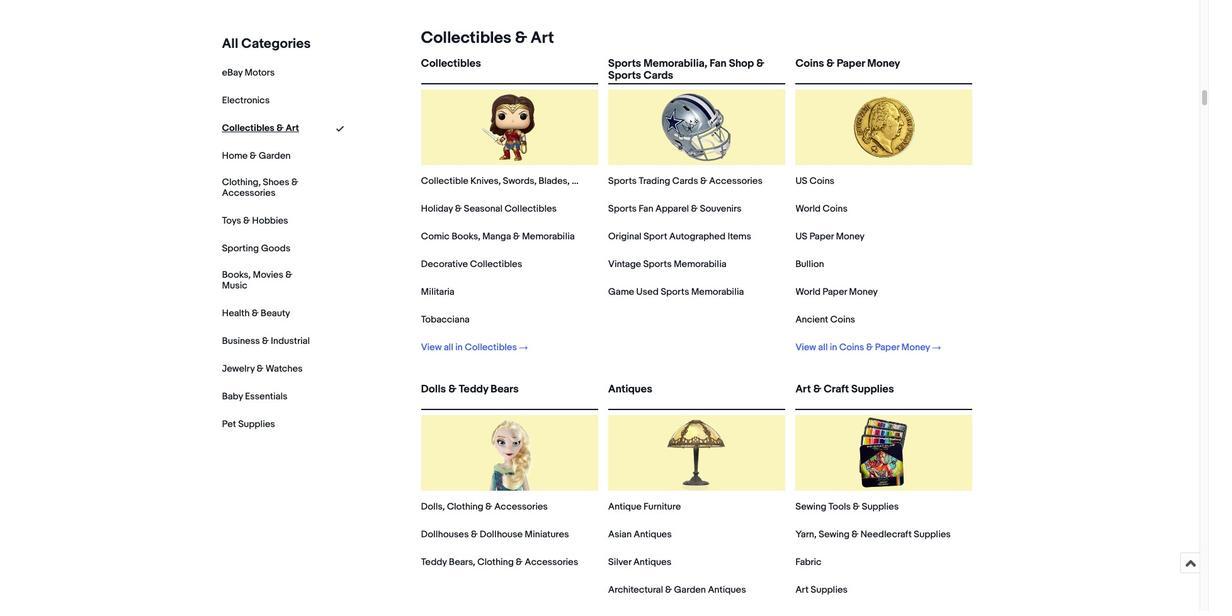 Task type: describe. For each thing, give the bounding box(es) containing it.
view all in coins & paper money
[[796, 341, 930, 353]]

1 vertical spatial clothing
[[478, 556, 514, 568]]

books, inside books, movies & music
[[222, 269, 251, 281]]

all categories
[[222, 36, 311, 52]]

bullion link
[[796, 258, 824, 270]]

sewing tools & supplies link
[[796, 501, 899, 513]]

coins inside 'link'
[[796, 57, 824, 70]]

2 vertical spatial memorabilia
[[692, 286, 744, 298]]

collectible knives, swords, blades, armors & accessories
[[421, 175, 668, 187]]

tools
[[829, 501, 851, 513]]

dolls, clothing & accessories link
[[421, 501, 548, 513]]

game
[[608, 286, 634, 298]]

trading
[[639, 175, 671, 187]]

in for collectibles
[[456, 341, 463, 353]]

us coins
[[796, 175, 835, 187]]

yarn, sewing & needlecraft supplies
[[796, 529, 951, 541]]

essentials
[[245, 390, 288, 402]]

sports fan apparel & souvenirs link
[[608, 203, 742, 215]]

dolls & teddy bears image
[[472, 415, 548, 491]]

teddy bears, clothing & accessories link
[[421, 556, 578, 568]]

pet supplies
[[222, 418, 275, 430]]

garden for &
[[259, 150, 291, 162]]

1 vertical spatial collectibles & art
[[222, 122, 299, 134]]

& inside books, movies & music
[[285, 269, 292, 281]]

vintage
[[608, 258, 641, 270]]

comic
[[421, 231, 450, 243]]

sports trading cards & accessories link
[[608, 175, 763, 187]]

beauty
[[261, 307, 290, 319]]

sewing tools & supplies
[[796, 501, 899, 513]]

art & craft supplies image
[[847, 415, 922, 491]]

coins & paper money
[[796, 57, 901, 70]]

dollhouses & dollhouse miniatures link
[[421, 529, 569, 541]]

coins for us
[[810, 175, 835, 187]]

world for world coins
[[796, 203, 821, 215]]

baby essentials link
[[222, 390, 288, 402]]

dolls, clothing & accessories
[[421, 501, 548, 513]]

accessories down "miniatures"
[[525, 556, 578, 568]]

swords,
[[503, 175, 537, 187]]

decorative collectibles
[[421, 258, 522, 270]]

us paper money link
[[796, 231, 865, 243]]

1 vertical spatial cards
[[673, 175, 698, 187]]

collectible
[[421, 175, 469, 187]]

memorabilia,
[[644, 57, 708, 70]]

accessories up dollhouse
[[495, 501, 548, 513]]

holiday & seasonal collectibles link
[[421, 203, 557, 215]]

art up collectibles link
[[531, 28, 554, 48]]

bears
[[491, 383, 519, 396]]

all
[[222, 36, 239, 52]]

jewelry & watches
[[222, 363, 303, 375]]

accessories up apparel
[[614, 175, 668, 187]]

ancient coins
[[796, 314, 856, 326]]

decorative
[[421, 258, 468, 270]]

antique
[[608, 501, 642, 513]]

accessories up souvenirs
[[709, 175, 763, 187]]

accessories inside clothing, shoes & accessories
[[222, 187, 276, 199]]

home & garden
[[222, 150, 291, 162]]

tobacciana link
[[421, 314, 470, 326]]

tobacciana
[[421, 314, 470, 326]]

1 vertical spatial collectibles & art link
[[222, 122, 299, 134]]

fabric
[[796, 556, 822, 568]]

supplies right pet
[[238, 418, 275, 430]]

us coins link
[[796, 175, 835, 187]]

silver antiques
[[608, 556, 672, 568]]

home & garden link
[[222, 150, 291, 162]]

baby essentials
[[222, 390, 288, 402]]

dolls & teddy bears link
[[421, 383, 598, 406]]

pet supplies link
[[222, 418, 275, 430]]

us for us paper money
[[796, 231, 808, 243]]

health
[[222, 307, 250, 319]]

movies
[[253, 269, 283, 281]]

toys & hobbies link
[[222, 215, 288, 227]]

clothing,
[[222, 176, 261, 188]]

antique furniture
[[608, 501, 681, 513]]

industrial
[[271, 335, 310, 347]]

architectural & garden antiques
[[608, 584, 746, 596]]

craft
[[824, 383, 849, 396]]

comic books, manga & memorabilia link
[[421, 231, 575, 243]]

jewelry & watches link
[[222, 363, 303, 375]]

world coins
[[796, 203, 848, 215]]

ancient
[[796, 314, 829, 326]]

asian antiques
[[608, 529, 672, 541]]

holiday & seasonal collectibles
[[421, 203, 557, 215]]

collectibles link
[[421, 57, 598, 81]]

pet
[[222, 418, 236, 430]]

goods
[[261, 242, 291, 254]]

0 vertical spatial sewing
[[796, 501, 827, 513]]

supplies up needlecraft
[[862, 501, 899, 513]]

sports memorabilia, fan shop & sports cards link
[[608, 57, 786, 82]]

art & craft supplies link
[[796, 383, 973, 406]]

asian
[[608, 529, 632, 541]]

money inside 'link'
[[868, 57, 901, 70]]

& inside 'link'
[[827, 57, 835, 70]]

holiday
[[421, 203, 453, 215]]

cards inside sports memorabilia, fan shop & sports cards
[[644, 69, 674, 82]]

supplies down fabric
[[811, 584, 848, 596]]

books, movies & music
[[222, 269, 292, 291]]



Task type: vqa. For each thing, say whether or not it's contained in the screenshot.
teddy to the bottom
yes



Task type: locate. For each thing, give the bounding box(es) containing it.
view down tobacciana
[[421, 341, 442, 353]]

view all in collectibles link
[[421, 341, 528, 353]]

original sport autographed items
[[608, 231, 752, 243]]

game used sports memorabilia
[[608, 286, 744, 298]]

art left craft
[[796, 383, 811, 396]]

original
[[608, 231, 642, 243]]

0 horizontal spatial collectibles & art link
[[222, 122, 299, 134]]

coins & paper money link
[[796, 57, 973, 81]]

clothing, shoes & accessories link
[[222, 176, 310, 199]]

accessories up toys & hobbies at the top
[[222, 187, 276, 199]]

memorabilia right manga
[[522, 231, 575, 243]]

in down ancient coins
[[830, 341, 838, 353]]

& inside sports memorabilia, fan shop & sports cards
[[757, 57, 765, 70]]

art
[[531, 28, 554, 48], [286, 122, 299, 134], [796, 383, 811, 396], [796, 584, 809, 596]]

coins
[[796, 57, 824, 70], [810, 175, 835, 187], [823, 203, 848, 215], [831, 314, 856, 326], [840, 341, 865, 353]]

1 vertical spatial us
[[796, 231, 808, 243]]

us up bullion link
[[796, 231, 808, 243]]

militaria link
[[421, 286, 455, 298]]

0 horizontal spatial in
[[456, 341, 463, 353]]

supplies
[[852, 383, 894, 396], [238, 418, 275, 430], [862, 501, 899, 513], [914, 529, 951, 541], [811, 584, 848, 596]]

supplies right needlecraft
[[914, 529, 951, 541]]

needlecraft
[[861, 529, 912, 541]]

collectibles & art link up home & garden "link"
[[222, 122, 299, 134]]

watches
[[266, 363, 303, 375]]

0 horizontal spatial all
[[444, 341, 453, 353]]

sports memorabilia, fan shop & sports cards image
[[659, 89, 735, 165]]

all for coins & paper money
[[819, 341, 828, 353]]

1 horizontal spatial fan
[[710, 57, 727, 70]]

1 horizontal spatial collectibles & art
[[421, 28, 554, 48]]

supplies right craft
[[852, 383, 894, 396]]

paper inside 'link'
[[837, 57, 865, 70]]

in for coins & paper money
[[830, 341, 838, 353]]

teddy left bears,
[[421, 556, 447, 568]]

teddy inside dolls & teddy bears link
[[459, 383, 488, 396]]

sewing right the yarn,
[[819, 529, 850, 541]]

us paper money
[[796, 231, 865, 243]]

autographed
[[670, 231, 726, 243]]

garden right architectural
[[674, 584, 706, 596]]

seasonal
[[464, 203, 503, 215]]

shoes
[[263, 176, 289, 188]]

us for us coins
[[796, 175, 808, 187]]

silver antiques link
[[608, 556, 672, 568]]

electronics
[[222, 95, 270, 106]]

vintage sports memorabilia link
[[608, 258, 727, 270]]

all
[[444, 341, 453, 353], [819, 341, 828, 353]]

ebay motors link
[[222, 67, 275, 79]]

blades,
[[539, 175, 570, 187]]

0 horizontal spatial view
[[421, 341, 442, 353]]

view all in coins & paper money link
[[796, 341, 941, 353]]

0 horizontal spatial teddy
[[421, 556, 447, 568]]

dolls & teddy bears
[[421, 383, 519, 396]]

art & craft supplies
[[796, 383, 894, 396]]

ancient coins link
[[796, 314, 856, 326]]

world down "us coins"
[[796, 203, 821, 215]]

collectibles & art up collectibles link
[[421, 28, 554, 48]]

0 horizontal spatial garden
[[259, 150, 291, 162]]

yarn,
[[796, 529, 817, 541]]

militaria
[[421, 286, 455, 298]]

1 horizontal spatial view
[[796, 341, 817, 353]]

fan left apparel
[[639, 203, 654, 215]]

architectural
[[608, 584, 663, 596]]

0 vertical spatial teddy
[[459, 383, 488, 396]]

manga
[[483, 231, 511, 243]]

dollhouse
[[480, 529, 523, 541]]

sewing up the yarn,
[[796, 501, 827, 513]]

antiques link
[[608, 383, 786, 406]]

1 horizontal spatial in
[[830, 341, 838, 353]]

0 vertical spatial collectibles & art link
[[416, 28, 554, 48]]

antiques image
[[659, 415, 735, 491]]

1 horizontal spatial all
[[819, 341, 828, 353]]

sports fan apparel & souvenirs
[[608, 203, 742, 215]]

sporting goods
[[222, 242, 291, 254]]

0 vertical spatial memorabilia
[[522, 231, 575, 243]]

1 vertical spatial memorabilia
[[674, 258, 727, 270]]

toys
[[222, 215, 241, 227]]

0 vertical spatial us
[[796, 175, 808, 187]]

business & industrial
[[222, 335, 310, 347]]

world for world paper money
[[796, 286, 821, 298]]

collectibles image
[[472, 89, 548, 165]]

0 horizontal spatial books,
[[222, 269, 251, 281]]

world
[[796, 203, 821, 215], [796, 286, 821, 298]]

art supplies
[[796, 584, 848, 596]]

collectibles & art up home & garden "link"
[[222, 122, 299, 134]]

music
[[222, 279, 247, 291]]

view all in collectibles
[[421, 341, 517, 353]]

all for collectibles
[[444, 341, 453, 353]]

1 horizontal spatial garden
[[674, 584, 706, 596]]

art up home & garden "link"
[[286, 122, 299, 134]]

antique furniture link
[[608, 501, 681, 513]]

jewelry
[[222, 363, 255, 375]]

dolls
[[421, 383, 446, 396]]

used
[[637, 286, 659, 298]]

world paper money link
[[796, 286, 878, 298]]

fan left shop
[[710, 57, 727, 70]]

knives,
[[471, 175, 501, 187]]

sporting goods link
[[222, 242, 291, 254]]

world paper money
[[796, 286, 878, 298]]

1 vertical spatial sewing
[[819, 529, 850, 541]]

dollhouses
[[421, 529, 469, 541]]

clothing down dollhouses & dollhouse miniatures link
[[478, 556, 514, 568]]

art supplies link
[[796, 584, 848, 596]]

memorabilia down 'autographed'
[[674, 258, 727, 270]]

1 us from the top
[[796, 175, 808, 187]]

0 horizontal spatial collectibles & art
[[222, 122, 299, 134]]

0 vertical spatial clothing
[[447, 501, 484, 513]]

1 vertical spatial world
[[796, 286, 821, 298]]

1 in from the left
[[456, 341, 463, 353]]

fan
[[710, 57, 727, 70], [639, 203, 654, 215]]

all down 'tobacciana' link
[[444, 341, 453, 353]]

view down ancient
[[796, 341, 817, 353]]

coins for world
[[823, 203, 848, 215]]

health & beauty
[[222, 307, 290, 319]]

apparel
[[656, 203, 689, 215]]

furniture
[[644, 501, 681, 513]]

0 vertical spatial fan
[[710, 57, 727, 70]]

yarn, sewing & needlecraft supplies link
[[796, 529, 951, 541]]

health & beauty link
[[222, 307, 290, 319]]

teddy left bears
[[459, 383, 488, 396]]

sporting
[[222, 242, 259, 254]]

coins & paper money image
[[847, 89, 922, 165]]

0 vertical spatial world
[[796, 203, 821, 215]]

in down 'tobacciana' link
[[456, 341, 463, 353]]

1 horizontal spatial teddy
[[459, 383, 488, 396]]

electronics link
[[222, 95, 270, 106]]

world down bullion
[[796, 286, 821, 298]]

vintage sports memorabilia
[[608, 258, 727, 270]]

dollhouses & dollhouse miniatures
[[421, 529, 569, 541]]

1 view from the left
[[421, 341, 442, 353]]

1 vertical spatial teddy
[[421, 556, 447, 568]]

collectibles & art link up collectibles link
[[416, 28, 554, 48]]

clothing right dolls,
[[447, 501, 484, 513]]

1 all from the left
[[444, 341, 453, 353]]

0 vertical spatial garden
[[259, 150, 291, 162]]

clothing, shoes & accessories
[[222, 176, 298, 199]]

home
[[222, 150, 248, 162]]

art down fabric
[[796, 584, 809, 596]]

business
[[222, 335, 260, 347]]

2 us from the top
[[796, 231, 808, 243]]

2 world from the top
[[796, 286, 821, 298]]

fan inside sports memorabilia, fan shop & sports cards
[[710, 57, 727, 70]]

garden for antiques
[[674, 584, 706, 596]]

0 vertical spatial collectibles & art
[[421, 28, 554, 48]]

& inside clothing, shoes & accessories
[[291, 176, 298, 188]]

books, down sporting on the top left
[[222, 269, 251, 281]]

original sport autographed items link
[[608, 231, 752, 243]]

2 all from the left
[[819, 341, 828, 353]]

motors
[[245, 67, 275, 79]]

comic books, manga & memorabilia
[[421, 231, 575, 243]]

memorabilia down vintage sports memorabilia
[[692, 286, 744, 298]]

coins for ancient
[[831, 314, 856, 326]]

1 horizontal spatial books,
[[452, 231, 481, 243]]

0 horizontal spatial fan
[[639, 203, 654, 215]]

1 world from the top
[[796, 203, 821, 215]]

view for coins & paper money
[[796, 341, 817, 353]]

0 vertical spatial cards
[[644, 69, 674, 82]]

2 in from the left
[[830, 341, 838, 353]]

0 vertical spatial books,
[[452, 231, 481, 243]]

world coins link
[[796, 203, 848, 215]]

garden up shoes
[[259, 150, 291, 162]]

view for collectibles
[[421, 341, 442, 353]]

1 vertical spatial fan
[[639, 203, 654, 215]]

books, up decorative collectibles link
[[452, 231, 481, 243]]

1 vertical spatial books,
[[222, 269, 251, 281]]

2 view from the left
[[796, 341, 817, 353]]

all down ancient coins
[[819, 341, 828, 353]]

souvenirs
[[700, 203, 742, 215]]

teddy bears, clothing & accessories
[[421, 556, 578, 568]]

1 vertical spatial garden
[[674, 584, 706, 596]]

us up world coins link
[[796, 175, 808, 187]]

1 horizontal spatial collectibles & art link
[[416, 28, 554, 48]]

teddy
[[459, 383, 488, 396], [421, 556, 447, 568]]



